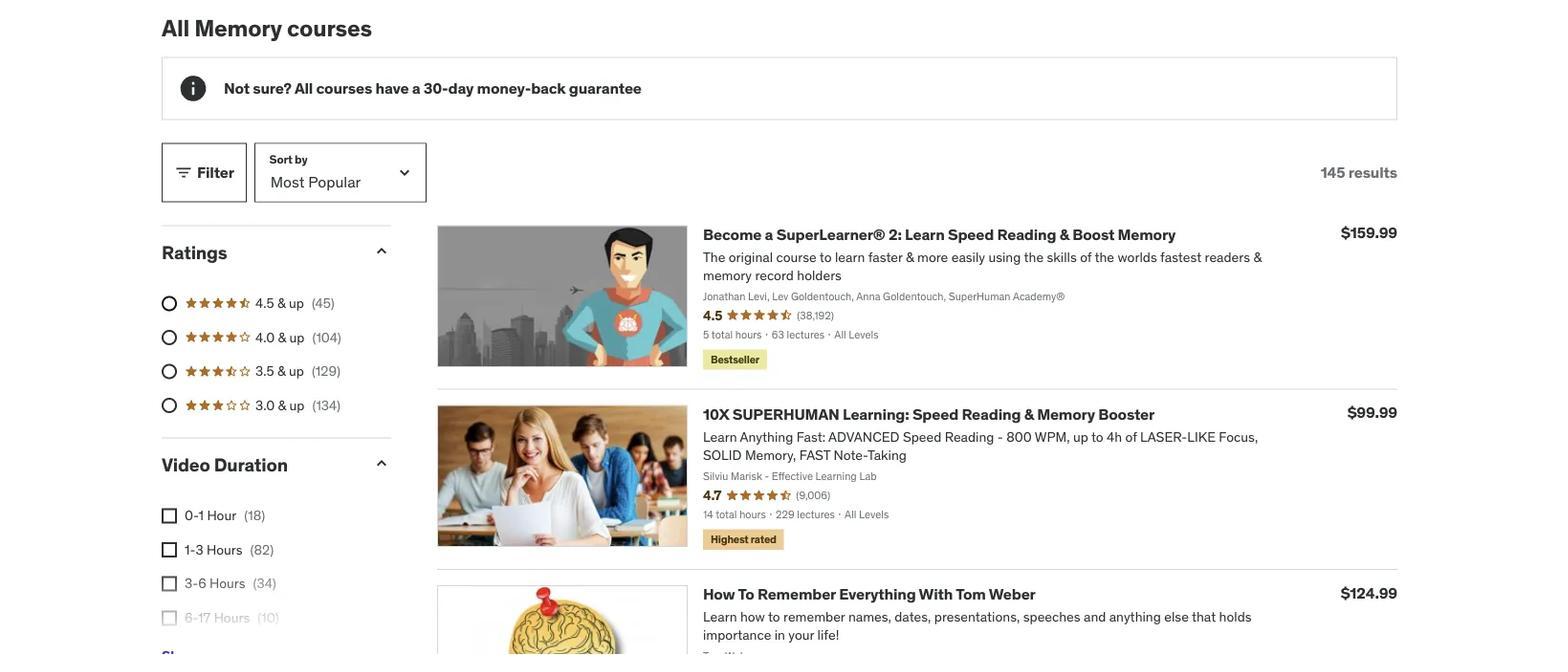 Task type: describe. For each thing, give the bounding box(es) containing it.
1 vertical spatial courses
[[316, 78, 372, 98]]

hour
[[207, 507, 237, 524]]

(34)
[[253, 575, 276, 593]]

0 horizontal spatial a
[[412, 78, 421, 98]]

3.0 & up (134)
[[256, 397, 341, 414]]

4.5 & up (45)
[[256, 295, 335, 312]]

money-
[[477, 78, 531, 98]]

1-3 hours (82)
[[185, 541, 274, 559]]

all memory courses
[[162, 13, 372, 42]]

have
[[376, 78, 409, 98]]

video duration button
[[162, 453, 357, 476]]

1 vertical spatial memory
[[1118, 224, 1176, 244]]

1 vertical spatial a
[[765, 224, 774, 244]]

become a superlearner® 2: learn speed reading & boost memory link
[[703, 224, 1176, 244]]

3-
[[185, 575, 198, 593]]

4.5
[[256, 295, 274, 312]]

not sure? all courses have a 30-day money-back guarantee
[[224, 78, 642, 98]]

0 vertical spatial speed
[[948, 224, 994, 244]]

duration
[[214, 453, 288, 476]]

boost
[[1073, 224, 1115, 244]]

up for 4.5 & up
[[289, 295, 304, 312]]

superlearner®
[[777, 224, 886, 244]]

up for 3.5 & up
[[289, 363, 304, 380]]

xsmall image for 1-
[[162, 543, 177, 558]]

10x
[[703, 405, 730, 424]]

become a superlearner® 2: learn speed reading & boost memory
[[703, 224, 1176, 244]]

& for 3.5 & up (129)
[[278, 363, 286, 380]]

back
[[531, 78, 566, 98]]

hours for 3-6 hours
[[210, 575, 246, 593]]

3
[[196, 541, 203, 559]]

video duration
[[162, 453, 288, 476]]

tom
[[956, 585, 986, 604]]

day
[[448, 78, 474, 98]]

learning:
[[843, 405, 910, 424]]

to
[[738, 585, 755, 604]]

3.5
[[256, 363, 274, 380]]

small image inside 'filter' button
[[174, 163, 193, 182]]

remember
[[758, 585, 836, 604]]

(10)
[[258, 609, 279, 627]]

up for 3.0 & up
[[290, 397, 305, 414]]

4.0
[[256, 329, 275, 346]]

video
[[162, 453, 210, 476]]

6-
[[185, 609, 198, 627]]

0-
[[185, 507, 199, 524]]

0 vertical spatial memory
[[194, 13, 282, 42]]



Task type: vqa. For each thing, say whether or not it's contained in the screenshot.
1-
yes



Task type: locate. For each thing, give the bounding box(es) containing it.
1 vertical spatial xsmall image
[[162, 577, 177, 592]]

xsmall image for 3-
[[162, 577, 177, 592]]

$159.99
[[1342, 223, 1398, 243]]

not
[[224, 78, 250, 98]]

xsmall image
[[162, 543, 177, 558], [162, 577, 177, 592], [162, 611, 177, 626]]

how
[[703, 585, 736, 604]]

30-
[[424, 78, 448, 98]]

3.5 & up (129)
[[256, 363, 341, 380]]

1 vertical spatial hours
[[210, 575, 246, 593]]

& for 3.0 & up (134)
[[278, 397, 286, 414]]

(134)
[[312, 397, 341, 414]]

3 xsmall image from the top
[[162, 611, 177, 626]]

0 vertical spatial hours
[[207, 541, 243, 559]]

filter button
[[162, 143, 247, 202]]

superhuman
[[733, 405, 840, 424]]

10x superhuman learning: speed reading & memory booster
[[703, 405, 1155, 424]]

3.0
[[256, 397, 275, 414]]

how to remember everything with tom weber link
[[703, 585, 1036, 604]]

courses left have
[[316, 78, 372, 98]]

everything
[[839, 585, 916, 604]]

xsmall image left 3-
[[162, 577, 177, 592]]

courses
[[287, 13, 372, 42], [316, 78, 372, 98]]

0 horizontal spatial small image
[[174, 163, 193, 182]]

up left (134)
[[290, 397, 305, 414]]

weber
[[989, 585, 1036, 604]]

learn
[[905, 224, 945, 244]]

0 vertical spatial xsmall image
[[162, 543, 177, 558]]

(104)
[[312, 329, 341, 346]]

all
[[162, 13, 190, 42], [295, 78, 313, 98]]

145 results
[[1321, 163, 1398, 182]]

1
[[199, 507, 204, 524]]

3-6 hours (34)
[[185, 575, 276, 593]]

speed right "learn"
[[948, 224, 994, 244]]

memory up not
[[194, 13, 282, 42]]

a
[[412, 78, 421, 98], [765, 224, 774, 244]]

$124.99
[[1341, 583, 1398, 603]]

memory left booster
[[1038, 405, 1096, 424]]

with
[[919, 585, 953, 604]]

up
[[289, 295, 304, 312], [290, 329, 305, 346], [289, 363, 304, 380], [290, 397, 305, 414]]

1-
[[185, 541, 196, 559]]

guarantee
[[569, 78, 642, 98]]

4 up from the top
[[290, 397, 305, 414]]

up for 4.0 & up
[[290, 329, 305, 346]]

0 horizontal spatial memory
[[194, 13, 282, 42]]

memory right boost
[[1118, 224, 1176, 244]]

2 vertical spatial xsmall image
[[162, 611, 177, 626]]

xsmall image left 6-
[[162, 611, 177, 626]]

memory
[[194, 13, 282, 42], [1118, 224, 1176, 244], [1038, 405, 1096, 424]]

hours
[[207, 541, 243, 559], [210, 575, 246, 593], [214, 609, 250, 627]]

2:
[[889, 224, 902, 244]]

1 vertical spatial small image
[[372, 242, 391, 261]]

1 vertical spatial reading
[[962, 405, 1021, 424]]

up left the (45)
[[289, 295, 304, 312]]

xsmall image left 1-
[[162, 543, 177, 558]]

2 vertical spatial hours
[[214, 609, 250, 627]]

(129)
[[312, 363, 341, 380]]

4.0 & up (104)
[[256, 329, 341, 346]]

& for 4.5 & up (45)
[[278, 295, 286, 312]]

results
[[1349, 163, 1398, 182]]

145
[[1321, 163, 1346, 182]]

how to remember everything with tom weber
[[703, 585, 1036, 604]]

1 horizontal spatial memory
[[1038, 405, 1096, 424]]

0 horizontal spatial all
[[162, 13, 190, 42]]

booster
[[1099, 405, 1155, 424]]

0 vertical spatial small image
[[174, 163, 193, 182]]

ratings
[[162, 241, 227, 264]]

reading
[[998, 224, 1057, 244], [962, 405, 1021, 424]]

6
[[198, 575, 206, 593]]

ratings button
[[162, 241, 357, 264]]

$99.99
[[1348, 403, 1398, 423]]

145 results status
[[1321, 163, 1398, 182]]

hours for 6-17 hours
[[214, 609, 250, 627]]

1 up from the top
[[289, 295, 304, 312]]

(45)
[[312, 295, 335, 312]]

1 horizontal spatial small image
[[372, 242, 391, 261]]

3 up from the top
[[289, 363, 304, 380]]

1 horizontal spatial all
[[295, 78, 313, 98]]

xsmall image for 6-
[[162, 611, 177, 626]]

sure?
[[253, 78, 292, 98]]

hours right 6
[[210, 575, 246, 593]]

1 vertical spatial all
[[295, 78, 313, 98]]

(82)
[[250, 541, 274, 559]]

xsmall image
[[162, 509, 177, 524]]

0-1 hour (18)
[[185, 507, 265, 524]]

0 vertical spatial courses
[[287, 13, 372, 42]]

a right become
[[765, 224, 774, 244]]

0 vertical spatial all
[[162, 13, 190, 42]]

6-17 hours (10)
[[185, 609, 279, 627]]

&
[[1060, 224, 1070, 244], [278, 295, 286, 312], [278, 329, 286, 346], [278, 363, 286, 380], [278, 397, 286, 414], [1025, 405, 1034, 424]]

& for 4.0 & up (104)
[[278, 329, 286, 346]]

1 vertical spatial speed
[[913, 405, 959, 424]]

1 horizontal spatial a
[[765, 224, 774, 244]]

0 vertical spatial a
[[412, 78, 421, 98]]

speed
[[948, 224, 994, 244], [913, 405, 959, 424]]

become
[[703, 224, 762, 244]]

up left (104)
[[290, 329, 305, 346]]

up left (129)
[[289, 363, 304, 380]]

1 xsmall image from the top
[[162, 543, 177, 558]]

(18)
[[244, 507, 265, 524]]

2 vertical spatial memory
[[1038, 405, 1096, 424]]

2 xsmall image from the top
[[162, 577, 177, 592]]

0 vertical spatial reading
[[998, 224, 1057, 244]]

2 up from the top
[[290, 329, 305, 346]]

hours right 3
[[207, 541, 243, 559]]

small image
[[174, 163, 193, 182], [372, 242, 391, 261]]

filter
[[197, 163, 234, 182]]

10x superhuman learning: speed reading & memory booster link
[[703, 405, 1155, 424]]

courses up sure?
[[287, 13, 372, 42]]

17
[[198, 609, 211, 627]]

hours right 17
[[214, 609, 250, 627]]

speed right learning:
[[913, 405, 959, 424]]

hours for 1-3 hours
[[207, 541, 243, 559]]

2 horizontal spatial memory
[[1118, 224, 1176, 244]]

small image
[[372, 454, 391, 473]]

a left 30-
[[412, 78, 421, 98]]



